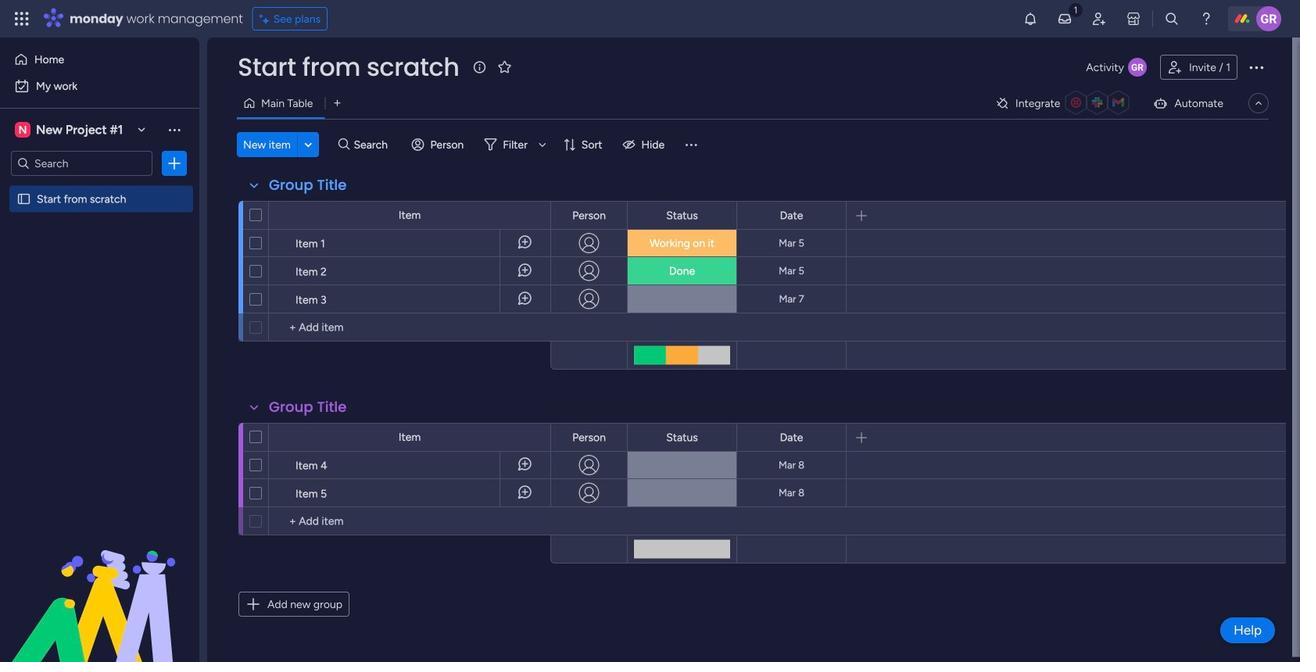 Task type: locate. For each thing, give the bounding box(es) containing it.
options image
[[1247, 58, 1266, 77], [167, 156, 182, 171]]

+ Add item text field
[[277, 318, 543, 337], [277, 512, 543, 531]]

0 vertical spatial option
[[9, 47, 190, 72]]

0 vertical spatial options image
[[1247, 58, 1266, 77]]

None field
[[234, 51, 463, 84], [265, 175, 351, 195], [568, 207, 610, 224], [662, 207, 702, 224], [776, 207, 807, 224], [265, 397, 351, 417], [568, 429, 610, 446], [662, 429, 702, 446], [776, 429, 807, 446], [234, 51, 463, 84], [265, 175, 351, 195], [568, 207, 610, 224], [662, 207, 702, 224], [776, 207, 807, 224], [265, 397, 351, 417], [568, 429, 610, 446], [662, 429, 702, 446], [776, 429, 807, 446]]

1 vertical spatial + add item text field
[[277, 512, 543, 531]]

0 vertical spatial + add item text field
[[277, 318, 543, 337]]

update feed image
[[1057, 11, 1073, 27]]

monday marketplace image
[[1126, 11, 1141, 27]]

v2 search image
[[338, 136, 350, 153]]

search everything image
[[1164, 11, 1180, 27]]

see plans image
[[259, 10, 273, 28]]

0 horizontal spatial options image
[[167, 156, 182, 171]]

workspace selection element
[[15, 120, 125, 139]]

lottie animation image
[[0, 504, 199, 662]]

1 + add item text field from the top
[[277, 318, 543, 337]]

arrow down image
[[533, 135, 552, 154]]

options image up collapse board header icon
[[1247, 58, 1266, 77]]

options image down the 'workspace options' icon
[[167, 156, 182, 171]]

option
[[9, 47, 190, 72], [9, 73, 190, 99], [0, 185, 199, 188]]

lottie animation element
[[0, 504, 199, 662]]

workspace options image
[[167, 122, 182, 137]]

list box
[[0, 183, 199, 423]]

menu image
[[683, 137, 699, 152]]



Task type: vqa. For each thing, say whether or not it's contained in the screenshot.
the Font for Font size
no



Task type: describe. For each thing, give the bounding box(es) containing it.
notifications image
[[1023, 11, 1038, 27]]

Search in workspace field
[[33, 154, 131, 172]]

public board image
[[16, 192, 31, 206]]

greg robinson image
[[1256, 6, 1281, 31]]

1 vertical spatial options image
[[167, 156, 182, 171]]

1 horizontal spatial options image
[[1247, 58, 1266, 77]]

invite members image
[[1091, 11, 1107, 27]]

workspace image
[[15, 121, 30, 138]]

help image
[[1198, 11, 1214, 27]]

1 vertical spatial option
[[9, 73, 190, 99]]

2 vertical spatial option
[[0, 185, 199, 188]]

Search field
[[350, 134, 397, 156]]

show board description image
[[470, 59, 489, 75]]

add view image
[[334, 98, 340, 109]]

select product image
[[14, 11, 30, 27]]

1 image
[[1069, 1, 1083, 18]]

angle down image
[[304, 139, 312, 150]]

collapse board header image
[[1252, 97, 1265, 109]]

board activity image
[[1128, 58, 1147, 77]]

2 + add item text field from the top
[[277, 512, 543, 531]]

add to favorites image
[[497, 59, 512, 75]]



